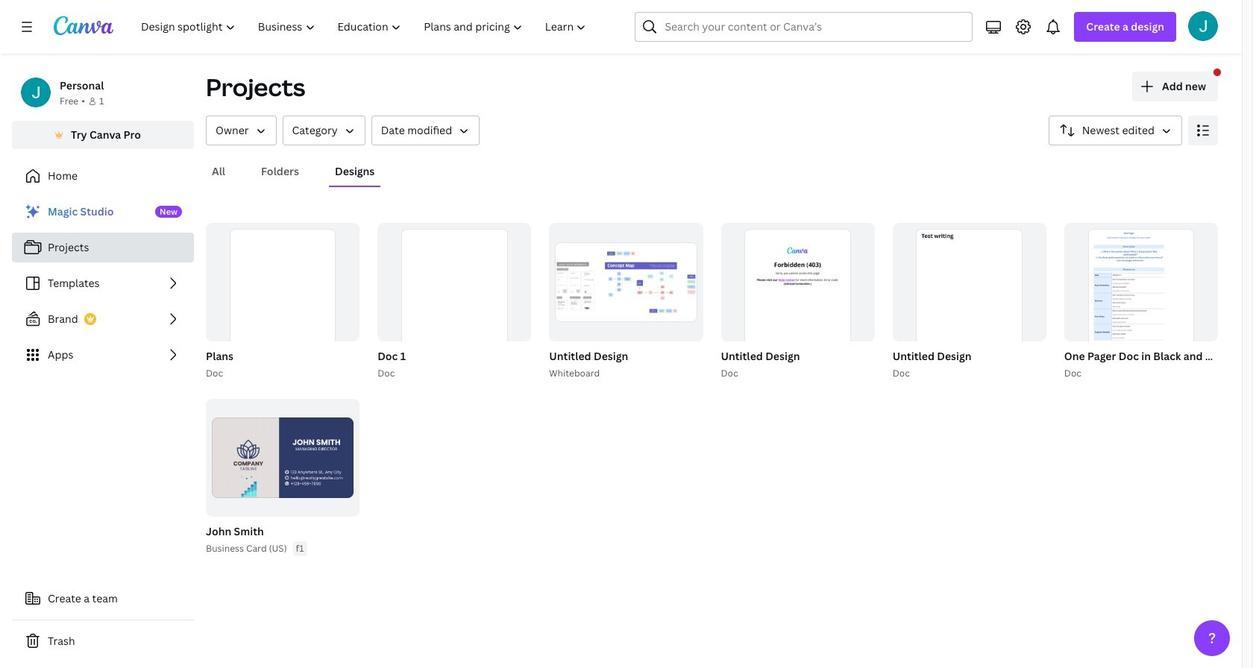 Task type: describe. For each thing, give the bounding box(es) containing it.
Search search field
[[665, 13, 944, 41]]

Owner button
[[206, 116, 276, 146]]

john smith image
[[1189, 11, 1219, 41]]

Sort by button
[[1049, 116, 1183, 146]]

Date modified button
[[371, 116, 480, 146]]



Task type: vqa. For each thing, say whether or not it's contained in the screenshot.
the back to all projects link
no



Task type: locate. For each thing, give the bounding box(es) containing it.
list
[[12, 197, 194, 370]]

Category button
[[282, 116, 365, 146]]

group
[[203, 223, 360, 381], [206, 223, 360, 380], [375, 223, 532, 381], [378, 223, 532, 380], [546, 223, 703, 381], [718, 223, 875, 381], [890, 223, 1047, 381], [893, 223, 1047, 380], [1062, 223, 1254, 381], [1065, 223, 1219, 380], [203, 399, 360, 557], [206, 399, 360, 517]]

None search field
[[635, 12, 973, 42]]

top level navigation element
[[131, 12, 600, 42]]



